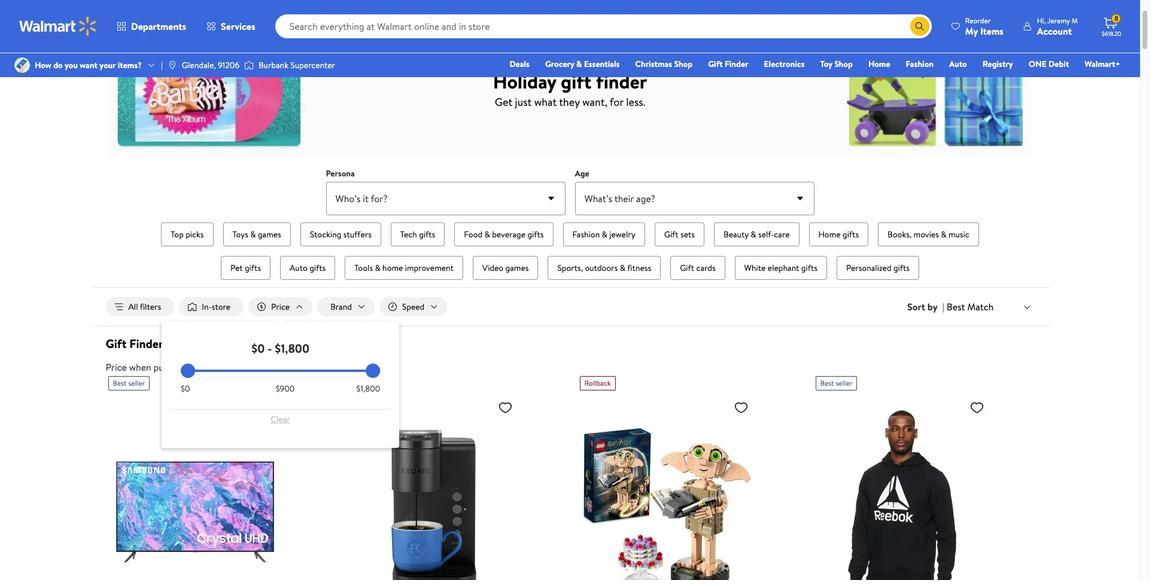 Task type: vqa. For each thing, say whether or not it's contained in the screenshot.
the leftmost  image
yes



Task type: locate. For each thing, give the bounding box(es) containing it.
0 vertical spatial gift finder
[[708, 58, 749, 70]]

1 horizontal spatial seller
[[836, 378, 853, 389]]

0 horizontal spatial |
[[161, 59, 163, 71]]

0 horizontal spatial gift finder
[[106, 336, 163, 352]]

keurig k-express essentials single serve k-cup pod coffee maker, black image
[[344, 396, 518, 581]]

auto
[[950, 58, 967, 70], [290, 262, 308, 274]]

0 vertical spatial $1,800
[[275, 341, 310, 357]]

games right video at the top of page
[[506, 262, 529, 274]]

1 horizontal spatial rollback
[[585, 378, 611, 389]]

gifts for personalized gifts
[[894, 262, 910, 274]]

auto gifts
[[290, 262, 326, 274]]

1 horizontal spatial best seller
[[820, 378, 853, 389]]

gifts for tech gifts
[[419, 229, 435, 241]]

1 horizontal spatial $1,800
[[357, 383, 380, 395]]

1 rollback from the left
[[349, 378, 375, 389]]

in-store
[[202, 301, 231, 313]]

1 horizontal spatial price
[[271, 301, 290, 313]]

gift finder left electronics link
[[708, 58, 749, 70]]

& right grocery
[[577, 58, 582, 70]]

gift inside gift sets button
[[664, 229, 679, 241]]

2 rollback from the left
[[585, 378, 611, 389]]

auto for auto gifts
[[290, 262, 308, 274]]

1 horizontal spatial best
[[820, 378, 834, 389]]

$0
[[252, 341, 265, 357], [181, 383, 190, 395]]

2 best seller from the left
[[820, 378, 853, 389]]

beauty & self-care list item
[[712, 220, 802, 249]]

add to favorites list, keurig k-express essentials single serve k-cup pod coffee maker, black image
[[498, 401, 513, 416]]

shop for toy shop
[[835, 58, 853, 70]]

& left music
[[941, 229, 947, 241]]

jeremy
[[1048, 15, 1070, 25]]

0 horizontal spatial rollback
[[349, 378, 375, 389]]

group
[[134, 220, 1006, 283]]

 image left how
[[14, 57, 30, 73]]

1 horizontal spatial games
[[506, 262, 529, 274]]

add to favorites list, lego harry potter dobby the house-elf building toy set, makes a great birthday and christmas gift, authentically detailed build and display model of a beloved character, 76421 image
[[734, 401, 749, 416]]

improvement
[[405, 262, 454, 274]]

burbank supercenter
[[259, 59, 335, 71]]

books, movies & music list item
[[876, 220, 982, 249]]

grocery
[[545, 58, 575, 70]]

0 horizontal spatial fashion
[[573, 229, 600, 241]]

& inside button
[[620, 262, 626, 274]]

pet gifts
[[230, 262, 261, 274]]

gift left sets
[[664, 229, 679, 241]]

toys
[[233, 229, 248, 241]]

0 horizontal spatial best seller
[[113, 378, 145, 389]]

1 horizontal spatial auto
[[950, 58, 967, 70]]

gifts for pet gifts
[[245, 262, 261, 274]]

& left fitness
[[620, 262, 626, 274]]

 image for glendale, 91206
[[168, 60, 177, 70]]

gift down all filters button
[[106, 336, 127, 352]]

gifts down stocking
[[310, 262, 326, 274]]

by
[[928, 301, 938, 314]]

0 horizontal spatial finder
[[129, 336, 163, 352]]

tech
[[400, 229, 417, 241]]

gift sets list item
[[652, 220, 707, 249]]

0 horizontal spatial seller
[[128, 378, 145, 389]]

91206
[[218, 59, 239, 71]]

price for price
[[271, 301, 290, 313]]

services button
[[196, 12, 266, 41]]

gift finder link
[[703, 57, 754, 71]]

| inside sort and filter section element
[[943, 301, 945, 314]]

1 vertical spatial |
[[943, 301, 945, 314]]

best
[[947, 300, 965, 314], [113, 378, 127, 389], [820, 378, 834, 389]]

toys & games button
[[223, 223, 291, 247]]

& inside list item
[[751, 229, 756, 241]]

|
[[161, 59, 163, 71], [943, 301, 945, 314]]

search icon image
[[915, 22, 925, 31]]

video games list item
[[470, 254, 541, 283]]

gifts inside 'button'
[[245, 262, 261, 274]]

sort
[[908, 301, 926, 314]]

video
[[482, 262, 504, 274]]

0 horizontal spatial home
[[819, 229, 841, 241]]

1 best seller from the left
[[113, 378, 145, 389]]

best match button
[[945, 299, 1035, 315]]

best for reebok men's delta logo hoodie, sizes s-3xl
[[820, 378, 834, 389]]

0 horizontal spatial price
[[106, 361, 127, 374]]

1 horizontal spatial $0
[[252, 341, 265, 357]]

price up $0 - $1,800 on the left bottom
[[271, 301, 290, 313]]

home inside button
[[819, 229, 841, 241]]

0 horizontal spatial best
[[113, 378, 127, 389]]

gift cards button
[[671, 256, 725, 280]]

sports, outdoors & fitness button
[[548, 256, 661, 280]]

 image
[[14, 57, 30, 73], [168, 60, 177, 70]]

home link
[[863, 57, 896, 71]]

home gifts list item
[[807, 220, 871, 249]]

games
[[258, 229, 281, 241], [506, 262, 529, 274]]

fashion down search icon
[[906, 58, 934, 70]]

elephant
[[768, 262, 799, 274]]

services
[[221, 20, 255, 33]]

 image
[[244, 59, 254, 71]]

movies
[[914, 229, 939, 241]]

departments button
[[107, 12, 196, 41]]

seller for reebok men's delta logo hoodie, sizes s-3xl
[[836, 378, 853, 389]]

1 vertical spatial $0
[[181, 383, 190, 395]]

gifts up personalized
[[843, 229, 859, 241]]

2 shop from the left
[[835, 58, 853, 70]]

when
[[129, 361, 151, 374]]

gift finder up the when
[[106, 336, 163, 352]]

stocking
[[310, 229, 341, 241]]

$0 range field
[[181, 370, 380, 372]]

add to favorites list, samsung 43" class cu7000b crystal uhd 4k smart television un43cu7000bxza image
[[263, 401, 277, 416]]

walmart image
[[19, 17, 97, 36]]

gifts for home gifts
[[843, 229, 859, 241]]

games inside list item
[[258, 229, 281, 241]]

white
[[745, 262, 766, 274]]

price left the when
[[106, 361, 127, 374]]

| right by
[[943, 301, 945, 314]]

& for beauty & self-care
[[751, 229, 756, 241]]

gift sets
[[664, 229, 695, 241]]

1 horizontal spatial |
[[943, 301, 945, 314]]

electronics link
[[759, 57, 810, 71]]

finder left electronics link
[[725, 58, 749, 70]]

jewelry
[[610, 229, 636, 241]]

reebok men's delta logo hoodie, sizes s-3xl image
[[816, 396, 989, 581]]

0 horizontal spatial $0
[[181, 383, 190, 395]]

& right tools
[[375, 262, 381, 274]]

games right the toys
[[258, 229, 281, 241]]

1 horizontal spatial gift finder
[[708, 58, 749, 70]]

tools & home improvement button
[[345, 256, 463, 280]]

$0 left the -
[[252, 341, 265, 357]]

fashion & jewelry
[[573, 229, 636, 241]]

0 vertical spatial price
[[271, 301, 290, 313]]

home left fashion link
[[869, 58, 891, 70]]

1 horizontal spatial shop
[[835, 58, 853, 70]]

samsung 43" class cu7000b crystal uhd 4k smart television un43cu7000bxza image
[[108, 396, 282, 581]]

fashion inside button
[[573, 229, 600, 241]]

personalized gifts button
[[837, 256, 920, 280]]

0 horizontal spatial auto
[[290, 262, 308, 274]]

gifts right personalized
[[894, 262, 910, 274]]

do
[[53, 59, 63, 71]]

0 vertical spatial games
[[258, 229, 281, 241]]

& for food & beverage gifts
[[485, 229, 490, 241]]

best seller for samsung 43" class cu7000b crystal uhd 4k smart television un43cu7000bxza image at the bottom of page
[[113, 378, 145, 389]]

1 horizontal spatial  image
[[168, 60, 177, 70]]

& left self-
[[751, 229, 756, 241]]

for
[[610, 94, 624, 109]]

outdoors
[[585, 262, 618, 274]]

1 seller from the left
[[128, 378, 145, 389]]

departments
[[131, 20, 186, 33]]

0 vertical spatial |
[[161, 59, 163, 71]]

stocking stuffers list item
[[298, 220, 384, 249]]

auto inside button
[[290, 262, 308, 274]]

0 vertical spatial fashion
[[906, 58, 934, 70]]

gifts right tech
[[419, 229, 435, 241]]

toys & games
[[233, 229, 281, 241]]

 image left glendale,
[[168, 60, 177, 70]]

$0 for $0
[[181, 383, 190, 395]]

2 horizontal spatial best
[[947, 300, 965, 314]]

gift inside gift cards button
[[680, 262, 695, 274]]

holiday gift finder image
[[108, 26, 1032, 156]]

price button
[[248, 298, 313, 317]]

food
[[464, 229, 483, 241]]

& right food
[[485, 229, 490, 241]]

home right care
[[819, 229, 841, 241]]

1 shop from the left
[[674, 58, 693, 70]]

personalized gifts
[[846, 262, 910, 274]]

$0 down purchased
[[181, 383, 190, 395]]

price inside "dropdown button"
[[271, 301, 290, 313]]

1 horizontal spatial home
[[869, 58, 891, 70]]

1 vertical spatial price
[[106, 361, 127, 374]]

shop right toy
[[835, 58, 853, 70]]

fashion for fashion
[[906, 58, 934, 70]]

& left jewelry
[[602, 229, 608, 241]]

Walmart Site-Wide search field
[[275, 14, 932, 38]]

top picks
[[171, 229, 204, 241]]

legal information image
[[228, 363, 238, 372]]

fashion left jewelry
[[573, 229, 600, 241]]

1 vertical spatial home
[[819, 229, 841, 241]]

tech gifts button
[[391, 223, 445, 247]]

shop right christmas
[[674, 58, 693, 70]]

gifts right 'pet'
[[245, 262, 261, 274]]

gift right 'christmas shop'
[[708, 58, 723, 70]]

hi, jeremy m account
[[1037, 15, 1078, 37]]

electronics
[[764, 58, 805, 70]]

0 vertical spatial auto
[[950, 58, 967, 70]]

food & beverage gifts
[[464, 229, 544, 241]]

0 horizontal spatial  image
[[14, 57, 30, 73]]

finder up the when
[[129, 336, 163, 352]]

add to favorites list, reebok men's delta logo hoodie, sizes s-3xl image
[[970, 401, 985, 416]]

| right items?
[[161, 59, 163, 71]]

2 seller from the left
[[836, 378, 853, 389]]

group containing top picks
[[134, 220, 1006, 283]]

auto up price "dropdown button"
[[290, 262, 308, 274]]

fashion & jewelry button
[[563, 223, 645, 247]]

tools & home improvement
[[355, 262, 454, 274]]

food & beverage gifts list item
[[452, 220, 556, 249]]

1 vertical spatial auto
[[290, 262, 308, 274]]

1 vertical spatial games
[[506, 262, 529, 274]]

gift for gift finder link
[[708, 58, 723, 70]]

beauty
[[724, 229, 749, 241]]

seller
[[128, 378, 145, 389], [836, 378, 853, 389]]

age
[[575, 168, 590, 180]]

0 horizontal spatial games
[[258, 229, 281, 241]]

auto down my
[[950, 58, 967, 70]]

0 horizontal spatial shop
[[674, 58, 693, 70]]

1 horizontal spatial fashion
[[906, 58, 934, 70]]

debit
[[1049, 58, 1069, 70]]

gifts inside 'button'
[[419, 229, 435, 241]]

0 vertical spatial home
[[869, 58, 891, 70]]

cards
[[697, 262, 716, 274]]

best for samsung 43" class cu7000b crystal uhd 4k smart television un43cu7000bxza image at the bottom of page
[[113, 378, 127, 389]]

sports,
[[558, 262, 583, 274]]

rollback for the lego harry potter dobby the house-elf building toy set, makes a great birthday and christmas gift, authentically detailed build and display model of a beloved character, 76421 image
[[585, 378, 611, 389]]

white elephant gifts list item
[[733, 254, 830, 283]]

price when purchased online
[[106, 361, 224, 374]]

christmas shop link
[[630, 57, 698, 71]]

0 vertical spatial finder
[[725, 58, 749, 70]]

gift left cards
[[680, 262, 695, 274]]

one debit
[[1029, 58, 1069, 70]]

gift inside gift finder link
[[708, 58, 723, 70]]

& right the toys
[[250, 229, 256, 241]]

0 vertical spatial $0
[[252, 341, 265, 357]]

pet
[[230, 262, 243, 274]]

top picks button
[[161, 223, 213, 247]]

rollback for keurig k-express essentials single serve k-cup pod coffee maker, black image
[[349, 378, 375, 389]]

white elephant gifts button
[[735, 256, 827, 280]]

1 vertical spatial fashion
[[573, 229, 600, 241]]



Task type: describe. For each thing, give the bounding box(es) containing it.
fitness
[[627, 262, 651, 274]]

$1800 range field
[[181, 370, 380, 372]]

how
[[35, 59, 51, 71]]

white elephant gifts
[[745, 262, 818, 274]]

tools & home improvement list item
[[343, 254, 466, 283]]

self-
[[758, 229, 774, 241]]

christmas shop
[[635, 58, 693, 70]]

toy shop link
[[815, 57, 858, 71]]

sort by |
[[908, 301, 945, 314]]

holiday
[[493, 68, 556, 94]]

stocking stuffers button
[[300, 223, 381, 247]]

gift cards list item
[[668, 254, 728, 283]]

one
[[1029, 58, 1047, 70]]

beauty & self-care button
[[714, 223, 800, 247]]

home gifts button
[[809, 223, 869, 247]]

$900
[[276, 383, 295, 395]]

your
[[100, 59, 116, 71]]

sports, outdoors & fitness
[[558, 262, 651, 274]]

walmart+
[[1085, 58, 1121, 70]]

fashion link
[[901, 57, 939, 71]]

deals
[[510, 58, 530, 70]]

just
[[515, 94, 532, 109]]

want,
[[583, 94, 608, 109]]

seller for samsung 43" class cu7000b crystal uhd 4k smart television un43cu7000bxza image at the bottom of page
[[128, 378, 145, 389]]

best inside popup button
[[947, 300, 965, 314]]

1 vertical spatial finder
[[129, 336, 163, 352]]

top picks list item
[[159, 220, 216, 249]]

deals link
[[504, 57, 535, 71]]

speed
[[402, 301, 425, 313]]

auto gifts list item
[[278, 254, 338, 283]]

registry link
[[977, 57, 1019, 71]]

all filters button
[[106, 298, 174, 317]]

home for home
[[869, 58, 891, 70]]

price for price when purchased online
[[106, 361, 127, 374]]

account
[[1037, 24, 1072, 37]]

fashion & jewelry list item
[[561, 220, 648, 249]]

holiday gift finder get just what they want, for less.
[[493, 68, 647, 109]]

home gifts
[[819, 229, 859, 241]]

1 vertical spatial gift finder
[[106, 336, 163, 352]]

personalized gifts list item
[[834, 254, 922, 283]]

christmas
[[635, 58, 672, 70]]

& for fashion & jewelry
[[602, 229, 608, 241]]

music
[[949, 229, 970, 241]]

toy shop
[[820, 58, 853, 70]]

reorder my items
[[966, 15, 1004, 37]]

fashion for fashion & jewelry
[[573, 229, 600, 241]]

clear
[[271, 414, 290, 426]]

sort and filter section element
[[91, 288, 1049, 326]]

& for tools & home improvement
[[375, 262, 381, 274]]

sports, outdoors & fitness list item
[[546, 254, 663, 283]]

gifts right beverage
[[528, 229, 544, 241]]

8 $618.20
[[1102, 13, 1122, 38]]

gifts for auto gifts
[[310, 262, 326, 274]]

online
[[198, 361, 224, 374]]

gifts right elephant
[[801, 262, 818, 274]]

supercenter
[[291, 59, 335, 71]]

one debit link
[[1024, 57, 1075, 71]]

personalized
[[846, 262, 892, 274]]

filters
[[140, 301, 161, 313]]

books,
[[888, 229, 912, 241]]

1 horizontal spatial finder
[[725, 58, 749, 70]]

1 vertical spatial $1,800
[[357, 383, 380, 395]]

books, movies & music button
[[878, 223, 979, 247]]

glendale, 91206
[[182, 59, 239, 71]]

stuffers
[[344, 229, 372, 241]]

Search search field
[[275, 14, 932, 38]]

best seller for reebok men's delta logo hoodie, sizes s-3xl
[[820, 378, 853, 389]]

 image for how do you want your items?
[[14, 57, 30, 73]]

reorder
[[966, 15, 991, 25]]

in-store button
[[179, 298, 244, 317]]

picks
[[186, 229, 204, 241]]

hi,
[[1037, 15, 1046, 25]]

games inside list item
[[506, 262, 529, 274]]

gift for gift cards button
[[680, 262, 695, 274]]

all filters
[[128, 301, 161, 313]]

home
[[383, 262, 403, 274]]

my
[[966, 24, 978, 37]]

get
[[495, 94, 513, 109]]

pet gifts list item
[[218, 254, 273, 283]]

match
[[968, 300, 994, 314]]

auto for auto
[[950, 58, 967, 70]]

$0 for $0 - $1,800
[[252, 341, 265, 357]]

video games
[[482, 262, 529, 274]]

beverage
[[492, 229, 526, 241]]

lego harry potter dobby the house-elf building toy set, makes a great birthday and christmas gift, authentically detailed build and display model of a beloved character, 76421 image
[[580, 396, 753, 581]]

glendale,
[[182, 59, 216, 71]]

tech gifts
[[400, 229, 435, 241]]

pet gifts button
[[221, 256, 271, 280]]

gift
[[561, 68, 592, 94]]

purchased
[[154, 361, 196, 374]]

sets
[[681, 229, 695, 241]]

shop for christmas shop
[[674, 58, 693, 70]]

0 horizontal spatial $1,800
[[275, 341, 310, 357]]

$0 - $1,800
[[252, 341, 310, 357]]

stocking stuffers
[[310, 229, 372, 241]]

walmart+ link
[[1080, 57, 1126, 71]]

m
[[1072, 15, 1078, 25]]

& for grocery & essentials
[[577, 58, 582, 70]]

& inside 'button'
[[941, 229, 947, 241]]

gift for gift sets button
[[664, 229, 679, 241]]

toy
[[820, 58, 833, 70]]

what
[[534, 94, 557, 109]]

they
[[559, 94, 580, 109]]

gift cards
[[680, 262, 716, 274]]

tech gifts list item
[[388, 220, 447, 249]]

food & beverage gifts button
[[455, 223, 553, 247]]

store
[[212, 301, 231, 313]]

top
[[171, 229, 184, 241]]

registry
[[983, 58, 1013, 70]]

home for home gifts
[[819, 229, 841, 241]]

auto link
[[944, 57, 973, 71]]

finder
[[596, 68, 647, 94]]

& for toys & games
[[250, 229, 256, 241]]

toys & games list item
[[221, 220, 293, 249]]



